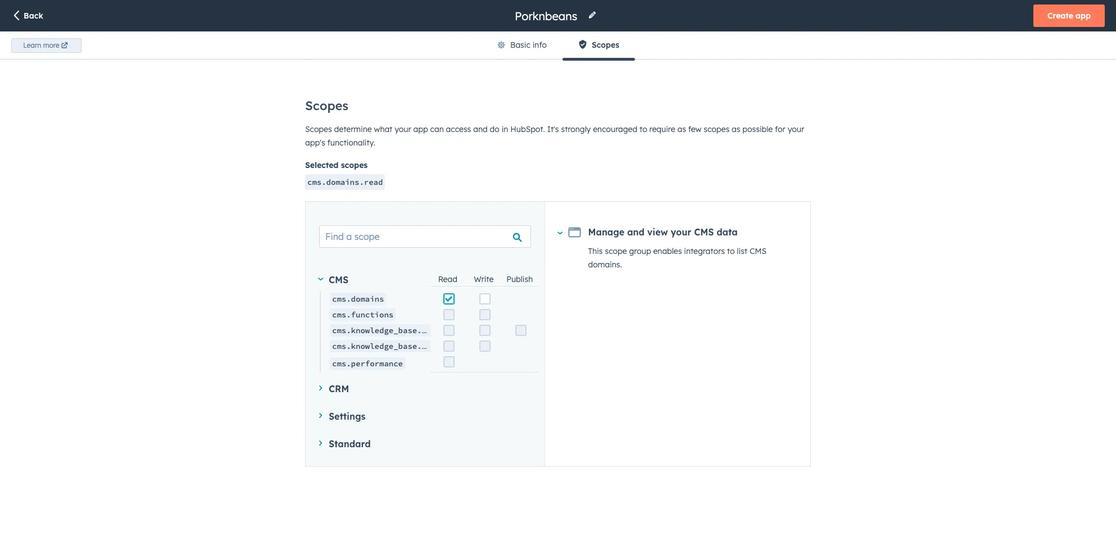 Task type: describe. For each thing, give the bounding box(es) containing it.
it's
[[547, 124, 559, 134]]

0 vertical spatial apps
[[192, 39, 210, 49]]

caret image for standard
[[319, 441, 322, 446]]

0 horizontal spatial what
[[189, 52, 208, 62]]

enables
[[654, 246, 682, 256]]

1 vertical spatial scopes
[[305, 98, 349, 114]]

1 as from the left
[[678, 124, 686, 134]]

0 vertical spatial you
[[230, 39, 244, 49]]

with
[[257, 52, 274, 62]]

Find a scope search field
[[319, 225, 531, 248]]

create one now to get started.
[[465, 283, 582, 293]]

to inside this scope group enables integrators to list cms domains.
[[727, 246, 735, 256]]

private inside alert
[[495, 255, 540, 272]]

cms.knowledge_base.articles
[[332, 326, 460, 336]]

0 horizontal spatial private
[[276, 52, 305, 62]]

started.
[[553, 283, 582, 293]]

encouraged
[[593, 124, 638, 134]]

create app button
[[1034, 4, 1105, 27]]

standard button
[[319, 437, 531, 451]]

your left hubspot
[[410, 39, 427, 49]]

back link
[[0, 11, 45, 34]]

navigation inside page section element
[[481, 31, 635, 60]]

functionality.
[[328, 138, 375, 148]]

cms inside this scope group enables integrators to list cms domains.
[[750, 246, 767, 256]]

make
[[343, 39, 364, 49]]

page section element
[[0, 0, 1117, 60]]

for
[[775, 124, 786, 134]]

0 horizontal spatial scopes
[[341, 160, 368, 170]]

learn what you can do with private apps
[[164, 52, 326, 62]]

scopes button
[[563, 31, 635, 60]]

.
[[338, 52, 340, 62]]

link opens in a new window image
[[328, 52, 336, 65]]

back inside button
[[24, 11, 43, 21]]

basic info
[[511, 40, 547, 50]]

settings button
[[319, 409, 531, 423]]

cms.domains
[[332, 294, 384, 304]]

domains.
[[588, 260, 622, 270]]

settings inside dropdown button
[[329, 411, 366, 422]]

data
[[717, 227, 738, 238]]

manage
[[588, 227, 625, 238]]

determine
[[334, 124, 372, 134]]

caret image for settings
[[319, 413, 322, 418]]

0 vertical spatial do
[[245, 52, 255, 62]]

to inside no private apps alert
[[529, 283, 537, 293]]

scope
[[605, 246, 627, 256]]

to right calls
[[400, 39, 408, 49]]

no private apps
[[472, 255, 575, 272]]

create one now button
[[465, 281, 527, 294]]

no private apps alert
[[164, 137, 883, 294]]

hubspot.
[[511, 124, 545, 134]]

read
[[438, 274, 458, 285]]

scopes inside 'scopes determine what your app can access and do in hubspot. it's strongly encouraged to require as few scopes as possible for your app's functionality.'
[[704, 124, 730, 134]]

cms.functions
[[332, 310, 394, 320]]

strongly
[[561, 124, 591, 134]]

cms.performance
[[332, 358, 403, 369]]

to inside 'scopes determine what your app can access and do in hubspot. it's strongly encouraged to require as few scopes as possible for your app's functionality.'
[[640, 124, 648, 134]]

this scope group enables integrators to list cms domains.
[[588, 246, 767, 270]]

give
[[213, 39, 228, 49]]

in
[[502, 124, 509, 134]]

create for create app
[[1048, 11, 1074, 21]]

your right determine
[[395, 124, 411, 134]]

back button
[[11, 10, 43, 23]]

0 horizontal spatial cms
[[329, 274, 349, 285]]

crm
[[329, 383, 349, 394]]

apps inside alert
[[543, 255, 575, 272]]

to right way
[[333, 39, 341, 49]]

your inside dropdown button
[[671, 227, 692, 238]]

private
[[164, 39, 190, 49]]

possible
[[743, 124, 773, 134]]

cms.knowledge_base.settings
[[332, 341, 460, 351]]

app inside 'scopes determine what your app can access and do in hubspot. it's strongly encouraged to require as few scopes as possible for your app's functionality.'
[[414, 124, 428, 134]]

link opens in a new window image
[[328, 54, 336, 62]]



Task type: locate. For each thing, give the bounding box(es) containing it.
your
[[410, 39, 427, 49], [395, 124, 411, 134], [788, 124, 805, 134], [671, 227, 692, 238]]

1 vertical spatial cms
[[750, 246, 767, 256]]

back
[[24, 11, 43, 21], [19, 17, 38, 27]]

basic info button
[[481, 31, 563, 59]]

0 horizontal spatial learn
[[23, 41, 41, 49]]

1 vertical spatial create
[[465, 283, 491, 293]]

write
[[474, 274, 494, 285]]

0 vertical spatial create
[[1048, 11, 1074, 21]]

0 vertical spatial and
[[474, 124, 488, 134]]

api
[[366, 39, 379, 49]]

settings
[[18, 48, 64, 62], [329, 411, 366, 422]]

none field inside page section element
[[514, 8, 581, 23]]

learn for learn more
[[23, 41, 41, 49]]

secure
[[290, 39, 314, 49]]

you
[[230, 39, 244, 49], [211, 52, 225, 62]]

private down secure on the top of the page
[[276, 52, 305, 62]]

0 vertical spatial private
[[276, 52, 305, 62]]

1 horizontal spatial you
[[230, 39, 244, 49]]

1 horizontal spatial app
[[1076, 11, 1091, 21]]

as left few
[[678, 124, 686, 134]]

2 horizontal spatial apps
[[543, 255, 575, 272]]

private
[[276, 52, 305, 62], [495, 255, 540, 272]]

caret image
[[318, 278, 323, 281]]

create
[[1048, 11, 1074, 21], [465, 283, 491, 293]]

1 horizontal spatial learn
[[164, 52, 186, 62]]

integrators
[[684, 246, 725, 256]]

can inside 'scopes determine what your app can access and do in hubspot. it's strongly encouraged to require as few scopes as possible for your app's functionality.'
[[430, 124, 444, 134]]

0 vertical spatial settings
[[18, 48, 64, 62]]

scopes inside 'scopes determine what your app can access and do in hubspot. it's strongly encouraged to require as few scopes as possible for your app's functionality.'
[[305, 124, 332, 134]]

create inside no private apps alert
[[465, 283, 491, 293]]

app's
[[305, 138, 325, 148]]

do inside 'scopes determine what your app can access and do in hubspot. it's strongly encouraged to require as few scopes as possible for your app's functionality.'
[[490, 124, 500, 134]]

and inside 'scopes determine what your app can access and do in hubspot. it's strongly encouraged to require as few scopes as possible for your app's functionality.'
[[474, 124, 488, 134]]

powerful,
[[253, 39, 287, 49]]

0 vertical spatial learn
[[23, 41, 41, 49]]

0 horizontal spatial app
[[414, 124, 428, 134]]

this
[[588, 246, 603, 256]]

what down private
[[189, 52, 208, 62]]

1 vertical spatial can
[[430, 124, 444, 134]]

None field
[[514, 8, 581, 23]]

0 horizontal spatial do
[[245, 52, 255, 62]]

learn more link
[[11, 38, 82, 53]]

manage and view your cms data
[[588, 227, 738, 238]]

selected scopes
[[305, 160, 368, 170]]

apps down way
[[307, 52, 326, 62]]

caret image
[[558, 232, 563, 235], [319, 386, 322, 391], [319, 413, 322, 418], [319, 441, 322, 446]]

1 vertical spatial settings
[[329, 411, 366, 422]]

2 vertical spatial scopes
[[305, 124, 332, 134]]

to
[[333, 39, 341, 49], [400, 39, 408, 49], [640, 124, 648, 134], [727, 246, 735, 256], [529, 283, 537, 293]]

what right determine
[[374, 124, 393, 134]]

1 vertical spatial private
[[495, 255, 540, 272]]

1 horizontal spatial and
[[628, 227, 645, 238]]

your right for on the top right of page
[[788, 124, 805, 134]]

1 vertical spatial what
[[374, 124, 393, 134]]

group
[[629, 246, 651, 256]]

1 horizontal spatial create
[[1048, 11, 1074, 21]]

learn left more
[[23, 41, 41, 49]]

0 vertical spatial what
[[189, 52, 208, 62]]

now
[[510, 283, 527, 293]]

app inside create app button
[[1076, 11, 1091, 21]]

scopes
[[704, 124, 730, 134], [341, 160, 368, 170]]

cms
[[695, 227, 714, 238], [750, 246, 767, 256], [329, 274, 349, 285]]

1 vertical spatial learn
[[164, 52, 186, 62]]

0 horizontal spatial apps
[[192, 39, 210, 49]]

scopes up cms.domains.read
[[341, 160, 368, 170]]

caret image for crm
[[319, 386, 322, 391]]

require
[[650, 124, 676, 134]]

info
[[533, 40, 547, 50]]

caret image inside manage and view your cms data dropdown button
[[558, 232, 563, 235]]

what inside 'scopes determine what your app can access and do in hubspot. it's strongly encouraged to require as few scopes as possible for your app's functionality.'
[[374, 124, 393, 134]]

0 horizontal spatial can
[[228, 52, 242, 62]]

and
[[474, 124, 488, 134], [628, 227, 645, 238]]

do left in
[[490, 124, 500, 134]]

0 horizontal spatial you
[[211, 52, 225, 62]]

more
[[43, 41, 60, 49]]

as left possible
[[732, 124, 741, 134]]

caret image inside "settings" dropdown button
[[319, 413, 322, 418]]

your up enables
[[671, 227, 692, 238]]

do down a
[[245, 52, 255, 62]]

settings down back link
[[18, 48, 64, 62]]

learn for learn what you can do with private apps
[[164, 52, 186, 62]]

you inside learn what you can do with private apps link
[[211, 52, 225, 62]]

manage and view your cms data button
[[557, 227, 797, 240]]

can left access
[[430, 124, 444, 134]]

1 vertical spatial and
[[628, 227, 645, 238]]

standard
[[329, 438, 371, 450]]

1 horizontal spatial private
[[495, 255, 540, 272]]

you down give
[[211, 52, 225, 62]]

learn what you can do with private apps link
[[164, 52, 338, 65]]

1 vertical spatial app
[[414, 124, 428, 134]]

apps up started.
[[543, 255, 575, 272]]

1 horizontal spatial what
[[374, 124, 393, 134]]

do
[[245, 52, 255, 62], [490, 124, 500, 134]]

basic
[[511, 40, 531, 50]]

1 horizontal spatial can
[[430, 124, 444, 134]]

caret image inside standard 'dropdown button'
[[319, 441, 322, 446]]

you left a
[[230, 39, 244, 49]]

one
[[494, 283, 508, 293]]

learn inside 'link'
[[23, 41, 41, 49]]

can
[[228, 52, 242, 62], [430, 124, 444, 134]]

publish
[[507, 274, 533, 285]]

1 vertical spatial you
[[211, 52, 225, 62]]

apps left give
[[192, 39, 210, 49]]

2 as from the left
[[732, 124, 741, 134]]

to left require
[[640, 124, 648, 134]]

navigation containing basic info
[[481, 31, 635, 60]]

learn down private
[[164, 52, 186, 62]]

crm button
[[319, 382, 531, 396]]

cms inside dropdown button
[[695, 227, 714, 238]]

create inside button
[[1048, 11, 1074, 21]]

scopes right few
[[704, 124, 730, 134]]

2 vertical spatial cms
[[329, 274, 349, 285]]

few
[[689, 124, 702, 134]]

private up publish
[[495, 255, 540, 272]]

1 vertical spatial do
[[490, 124, 500, 134]]

to left get
[[529, 283, 537, 293]]

and inside manage and view your cms data dropdown button
[[628, 227, 645, 238]]

account.
[[464, 39, 496, 49]]

private apps give you a powerful, secure way to make api calls to your hubspot account.
[[164, 39, 496, 49]]

create for create one now to get started.
[[465, 283, 491, 293]]

2 horizontal spatial cms
[[750, 246, 767, 256]]

0 vertical spatial can
[[228, 52, 242, 62]]

can inside learn what you can do with private apps link
[[228, 52, 242, 62]]

cms right list
[[750, 246, 767, 256]]

and right access
[[474, 124, 488, 134]]

1 horizontal spatial as
[[732, 124, 741, 134]]

0 horizontal spatial create
[[465, 283, 491, 293]]

scopes inside button
[[592, 40, 620, 50]]

as
[[678, 124, 686, 134], [732, 124, 741, 134]]

access
[[446, 124, 471, 134]]

1 horizontal spatial scopes
[[704, 124, 730, 134]]

1 horizontal spatial cms
[[695, 227, 714, 238]]

list
[[737, 246, 748, 256]]

hubspot
[[429, 39, 462, 49]]

cms right caret icon
[[329, 274, 349, 285]]

learn
[[23, 41, 41, 49], [164, 52, 186, 62]]

0 horizontal spatial settings
[[18, 48, 64, 62]]

0 horizontal spatial and
[[474, 124, 488, 134]]

app
[[1076, 11, 1091, 21], [414, 124, 428, 134]]

1 horizontal spatial settings
[[329, 411, 366, 422]]

0 vertical spatial cms
[[695, 227, 714, 238]]

get
[[539, 283, 551, 293]]

1 vertical spatial apps
[[307, 52, 326, 62]]

no
[[472, 255, 491, 272]]

settings up standard
[[329, 411, 366, 422]]

1 vertical spatial scopes
[[341, 160, 368, 170]]

to left list
[[727, 246, 735, 256]]

0 vertical spatial scopes
[[592, 40, 620, 50]]

1 horizontal spatial apps
[[307, 52, 326, 62]]

cms.domains.read
[[308, 177, 383, 187]]

0 vertical spatial app
[[1076, 11, 1091, 21]]

a
[[246, 39, 251, 49]]

view
[[648, 227, 668, 238]]

and up group
[[628, 227, 645, 238]]

calls
[[382, 39, 398, 49]]

2 vertical spatial apps
[[543, 255, 575, 272]]

apps
[[192, 39, 210, 49], [307, 52, 326, 62], [543, 255, 575, 272]]

selected
[[305, 160, 339, 170]]

scopes
[[592, 40, 620, 50], [305, 98, 349, 114], [305, 124, 332, 134]]

caret image inside crm dropdown button
[[319, 386, 322, 391]]

can down give
[[228, 52, 242, 62]]

scopes determine what your app can access and do in hubspot. it's strongly encouraged to require as few scopes as possible for your app's functionality.
[[305, 124, 805, 148]]

0 horizontal spatial as
[[678, 124, 686, 134]]

what
[[189, 52, 208, 62], [374, 124, 393, 134]]

learn more
[[23, 41, 60, 49]]

way
[[316, 39, 331, 49]]

navigation
[[481, 31, 635, 60]]

cms up the integrators
[[695, 227, 714, 238]]

create app
[[1048, 11, 1091, 21]]

1 horizontal spatial do
[[490, 124, 500, 134]]

0 vertical spatial scopes
[[704, 124, 730, 134]]



Task type: vqa. For each thing, say whether or not it's contained in the screenshot.
(Friday)
no



